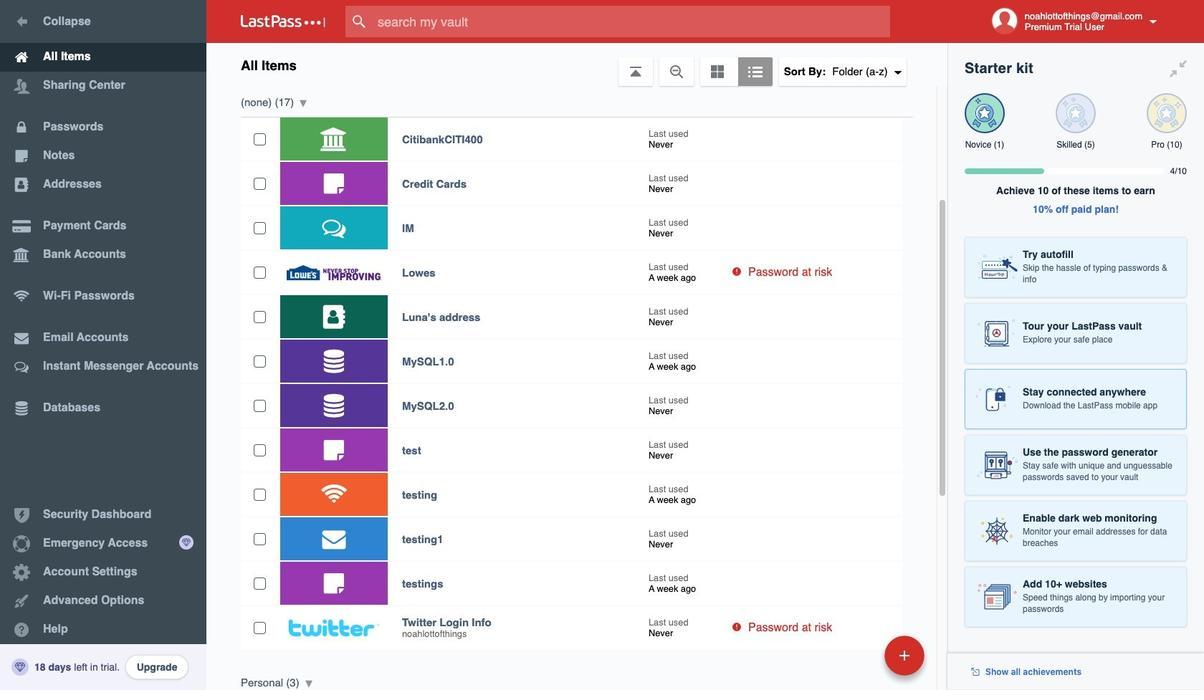 Task type: describe. For each thing, give the bounding box(es) containing it.
search my vault text field
[[346, 6, 919, 37]]

new item navigation
[[786, 632, 934, 691]]

new item element
[[786, 635, 930, 676]]



Task type: vqa. For each thing, say whether or not it's contained in the screenshot.
New item navigation
yes



Task type: locate. For each thing, give the bounding box(es) containing it.
lastpass image
[[241, 15, 326, 28]]

vault options navigation
[[207, 43, 948, 86]]

Search search field
[[346, 6, 919, 37]]

main navigation navigation
[[0, 0, 207, 691]]



